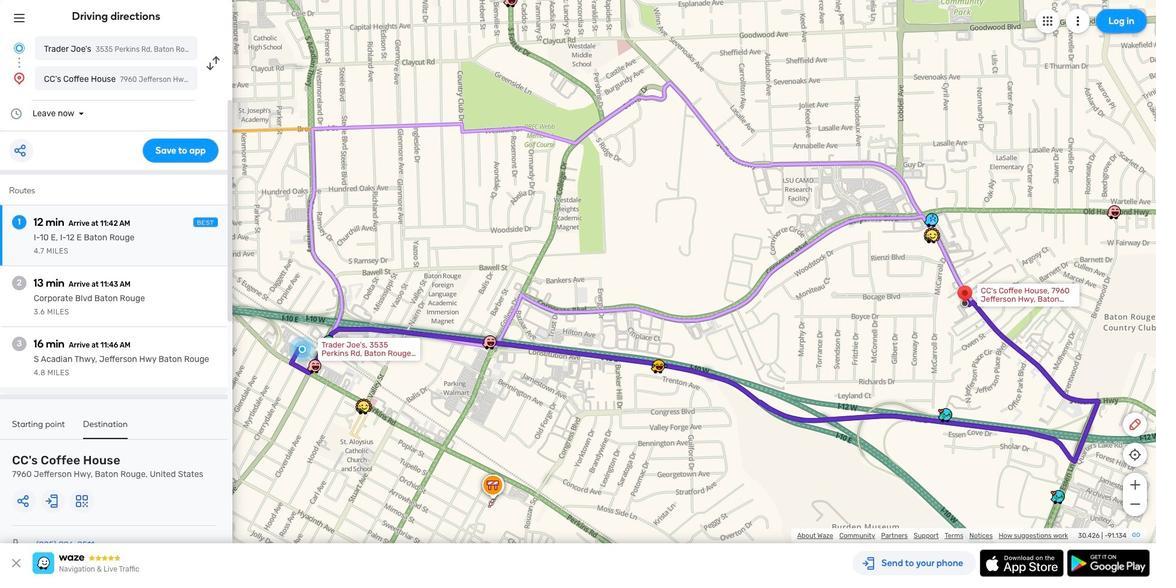 Task type: locate. For each thing, give the bounding box(es) containing it.
current location image
[[12, 41, 27, 55]]

zoom out image
[[1128, 497, 1143, 511]]

x image
[[9, 556, 23, 570]]



Task type: vqa. For each thing, say whether or not it's contained in the screenshot.
Terms link
no



Task type: describe. For each thing, give the bounding box(es) containing it.
clock image
[[9, 107, 23, 121]]

location image
[[12, 71, 27, 86]]

pencil image
[[1128, 417, 1143, 432]]

zoom in image
[[1128, 478, 1143, 492]]

call image
[[12, 538, 27, 552]]

link image
[[1132, 530, 1142, 540]]



